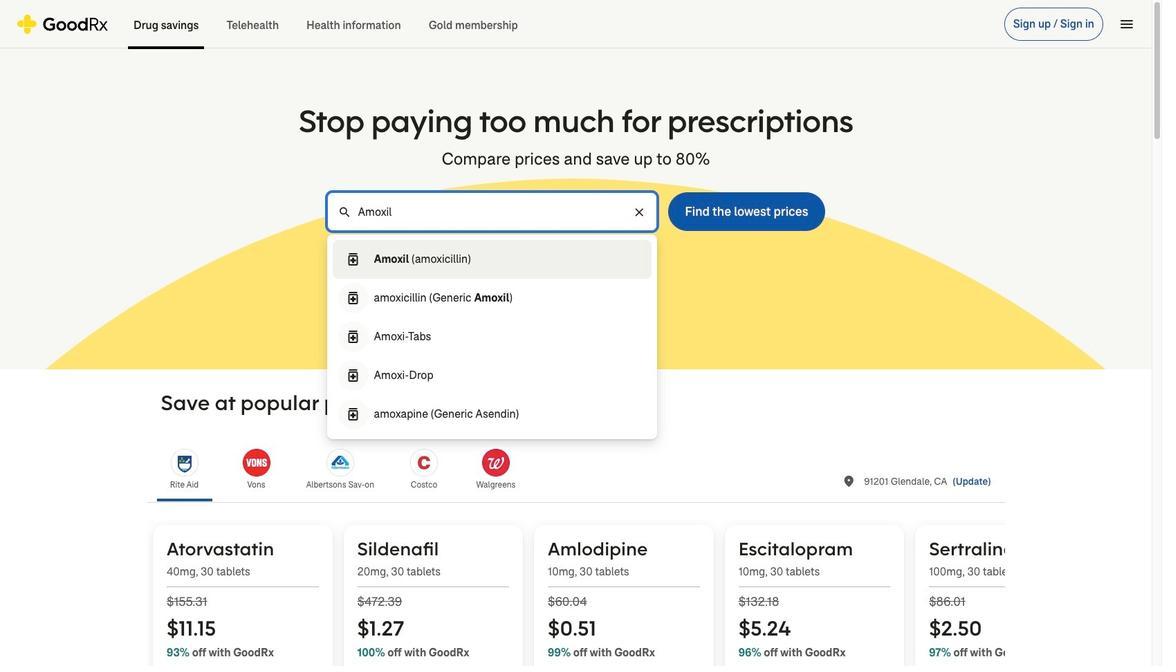 Task type: locate. For each thing, give the bounding box(es) containing it.
None search field
[[327, 192, 825, 231]]

dialog
[[0, 0, 1162, 666]]



Task type: vqa. For each thing, say whether or not it's contained in the screenshot.
'text box'
no



Task type: describe. For each thing, give the bounding box(es) containing it.
goodrx yellow cross logo image
[[17, 14, 109, 34]]

Enter a medication text field
[[327, 192, 657, 231]]

search results list list box
[[332, 240, 652, 434]]

amoxil (amoxicillin) option
[[332, 240, 652, 279]]



